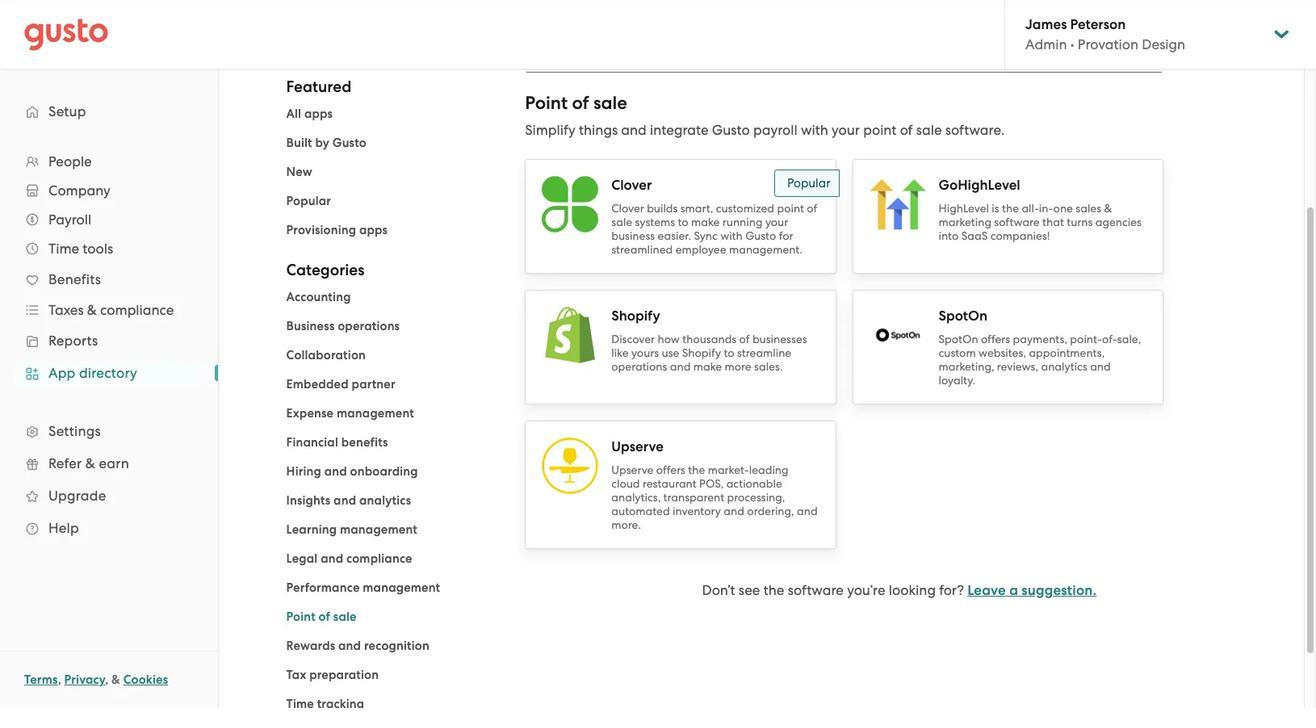 Task type: locate. For each thing, give the bounding box(es) containing it.
thousands
[[683, 333, 737, 346]]

inventory
[[673, 505, 721, 518]]

businesses
[[753, 333, 807, 346]]

preparation
[[309, 668, 379, 682]]

0 vertical spatial point
[[525, 92, 568, 114]]

0 horizontal spatial compliance
[[100, 302, 174, 318]]

with down running
[[720, 229, 743, 242]]

payroll button
[[16, 205, 202, 234]]

and down of-
[[1090, 360, 1111, 373]]

embedded partner link
[[286, 377, 396, 392]]

people
[[48, 153, 92, 170]]

0 horizontal spatial popular
[[286, 194, 331, 208]]

1 horizontal spatial to
[[724, 346, 735, 359]]

with
[[801, 122, 828, 138], [720, 229, 743, 242]]

upserve upserve offers the market-leading cloud restaurant pos, actionable analytics, transparent processing, automated inventory and ordering, and more.
[[612, 439, 818, 531]]

running
[[723, 216, 763, 229]]

point up rewards
[[286, 610, 316, 624]]

like
[[612, 346, 629, 359]]

performance management
[[286, 581, 440, 595]]

list containing accounting
[[286, 287, 501, 708]]

point inside point of sale simplify things and integrate gusto payroll with your point of sale software.
[[863, 122, 897, 138]]

1 horizontal spatial shopify
[[682, 346, 721, 359]]

offers inside upserve upserve offers the market-leading cloud restaurant pos, actionable analytics, transparent processing, automated inventory and ordering, and more.
[[656, 464, 686, 476]]

operations down yours
[[612, 360, 667, 373]]

shopify down thousands
[[682, 346, 721, 359]]

taxes & compliance
[[48, 302, 174, 318]]

upserve
[[612, 439, 664, 455], [612, 464, 654, 476]]

taxes
[[48, 302, 84, 318]]

offers up restaurant
[[656, 464, 686, 476]]

sync
[[694, 229, 718, 242]]

point inside list
[[286, 610, 316, 624]]

yours
[[631, 346, 659, 359]]

built by gusto
[[286, 136, 367, 150]]

1 horizontal spatial point
[[863, 122, 897, 138]]

loyalty.
[[939, 374, 976, 387]]

your up for
[[765, 216, 788, 229]]

popular link
[[286, 194, 331, 208]]

the inside gohighlevel highlevel is the all-in-one sales & marketing software that turns agencies into saas companies!
[[1002, 202, 1019, 215]]

your inside point of sale simplify things and integrate gusto payroll with your point of sale software.
[[832, 122, 860, 138]]

1 horizontal spatial apps
[[359, 223, 388, 237]]

0 horizontal spatial to
[[678, 216, 689, 229]]

into
[[939, 229, 959, 242]]

learning management
[[286, 522, 418, 537]]

1 vertical spatial make
[[693, 360, 722, 373]]

for?
[[939, 582, 964, 598]]

list containing all apps
[[286, 104, 501, 240]]

provation
[[1078, 36, 1139, 52]]

software left you're
[[788, 582, 844, 598]]

offers up websites,
[[981, 333, 1010, 346]]

with right payroll
[[801, 122, 828, 138]]

gusto left payroll
[[712, 122, 750, 138]]

sale up rewards and recognition
[[333, 610, 357, 624]]

1 vertical spatial apps
[[359, 223, 388, 237]]

sale up business
[[612, 216, 632, 229]]

0 vertical spatial management
[[337, 406, 414, 421]]

companies!
[[991, 229, 1050, 242]]

1 vertical spatial point
[[286, 610, 316, 624]]

1 horizontal spatial offers
[[981, 333, 1010, 346]]

refer & earn link
[[16, 449, 202, 478]]

of right customized
[[807, 202, 817, 215]]

0 vertical spatial point
[[863, 122, 897, 138]]

and down use
[[670, 360, 691, 373]]

offers for upserve
[[656, 464, 686, 476]]

collaboration
[[286, 348, 366, 363]]

, left privacy link
[[58, 673, 61, 687]]

management for expense management
[[337, 406, 414, 421]]

app
[[48, 365, 76, 381]]

0 vertical spatial with
[[801, 122, 828, 138]]

make inside shopify discover how thousands of businesses like yours use shopify to streamline operations and make more sales.
[[693, 360, 722, 373]]

& right taxes on the left top
[[87, 302, 97, 318]]

0 vertical spatial the
[[1002, 202, 1019, 215]]

and inside shopify discover how thousands of businesses like yours use shopify to streamline operations and make more sales.
[[670, 360, 691, 373]]

operations
[[338, 319, 400, 334], [612, 360, 667, 373]]

1 horizontal spatial point
[[525, 92, 568, 114]]

setup
[[48, 103, 86, 120]]

gohighlevel
[[939, 177, 1021, 194]]

of inside shopify discover how thousands of businesses like yours use shopify to streamline operations and make more sales.
[[739, 333, 750, 346]]

the right see
[[764, 582, 785, 598]]

software up companies!
[[994, 216, 1040, 229]]

2 upserve from the top
[[612, 464, 654, 476]]

and inside spoton spoton offers payments, point-of-sale, custom websites, appointments, marketing, reviews, analytics and loyalty.
[[1090, 360, 1111, 373]]

0 horizontal spatial the
[[688, 464, 705, 476]]

0 horizontal spatial apps
[[304, 107, 333, 121]]

1 vertical spatial point
[[777, 202, 804, 215]]

saas
[[962, 229, 988, 242]]

1 vertical spatial upserve
[[612, 464, 654, 476]]

operations up 'collaboration' link
[[338, 319, 400, 334]]

of up 'streamline'
[[739, 333, 750, 346]]

your inside 'clover clover builds smart, customized point of sale systems to make running your business easier. sync with gusto for streamlined employee management.'
[[765, 216, 788, 229]]

popular up for
[[787, 176, 831, 191]]

analytics down the appointments,
[[1041, 360, 1088, 373]]

and up learning management
[[334, 493, 356, 508]]

of down performance
[[319, 610, 330, 624]]

1 vertical spatial offers
[[656, 464, 686, 476]]

clover up builds
[[612, 177, 652, 194]]

1 vertical spatial with
[[720, 229, 743, 242]]

don't see the software you're looking for? leave a suggestion.
[[702, 582, 1097, 599]]

with inside 'clover clover builds smart, customized point of sale systems to make running your business easier. sync with gusto for streamlined employee management.'
[[720, 229, 743, 242]]

gohighlevel logo image
[[869, 176, 926, 233]]

clover logo image
[[542, 176, 599, 233]]

point
[[863, 122, 897, 138], [777, 202, 804, 215]]

1 horizontal spatial software
[[994, 216, 1040, 229]]

apps right all
[[304, 107, 333, 121]]

and right things
[[621, 122, 647, 138]]

more
[[725, 360, 752, 373]]

2 horizontal spatial the
[[1002, 202, 1019, 215]]

0 vertical spatial compliance
[[100, 302, 174, 318]]

and
[[621, 122, 647, 138], [670, 360, 691, 373], [1090, 360, 1111, 373], [324, 464, 347, 479], [334, 493, 356, 508], [724, 505, 745, 518], [797, 505, 818, 518], [321, 552, 343, 566], [338, 639, 361, 653]]

accounting link
[[286, 290, 351, 304]]

0 vertical spatial to
[[678, 216, 689, 229]]

sale
[[593, 92, 627, 114], [916, 122, 942, 138], [612, 216, 632, 229], [333, 610, 357, 624]]

1 horizontal spatial popular
[[787, 176, 831, 191]]

and right ordering,
[[797, 505, 818, 518]]

0 vertical spatial shopify
[[612, 308, 660, 325]]

management up legal and compliance
[[340, 522, 418, 537]]

point up for
[[777, 202, 804, 215]]

the inside upserve upserve offers the market-leading cloud restaurant pos, actionable analytics, transparent processing, automated inventory and ordering, and more.
[[688, 464, 705, 476]]

1 horizontal spatial with
[[801, 122, 828, 138]]

compliance for legal and compliance
[[346, 552, 412, 566]]

0 horizontal spatial software
[[788, 582, 844, 598]]

categories
[[286, 261, 365, 279]]

1 vertical spatial to
[[724, 346, 735, 359]]

apps right provisioning
[[359, 223, 388, 237]]

make up sync
[[691, 216, 720, 229]]

, left cookies on the bottom left of the page
[[105, 673, 109, 687]]

0 horizontal spatial offers
[[656, 464, 686, 476]]

1 horizontal spatial analytics
[[1041, 360, 1088, 373]]

streamline
[[737, 346, 792, 359]]

offers for spoton
[[981, 333, 1010, 346]]

terms link
[[24, 673, 58, 687]]

operations inside shopify discover how thousands of businesses like yours use shopify to streamline operations and make more sales.
[[612, 360, 667, 373]]

analytics down onboarding
[[359, 493, 411, 508]]

insights and analytics
[[286, 493, 411, 508]]

None search field
[[525, 37, 1164, 73]]

1 vertical spatial management
[[340, 522, 418, 537]]

1 spoton from the top
[[939, 308, 988, 325]]

1 vertical spatial operations
[[612, 360, 667, 373]]

sale inside 'clover clover builds smart, customized point of sale systems to make running your business easier. sync with gusto for streamlined employee management.'
[[612, 216, 632, 229]]

to up more
[[724, 346, 735, 359]]

compliance up the reports "link"
[[100, 302, 174, 318]]

restaurant
[[643, 477, 697, 490]]

help link
[[16, 514, 202, 543]]

analytics,
[[612, 491, 661, 504]]

company button
[[16, 176, 202, 205]]

easier.
[[658, 229, 691, 242]]

setup link
[[16, 97, 202, 126]]

1 horizontal spatial ,
[[105, 673, 109, 687]]

& left 'earn'
[[85, 455, 95, 472]]

appointments,
[[1029, 346, 1105, 359]]

the up pos,
[[688, 464, 705, 476]]

learning
[[286, 522, 337, 537]]

& up agencies
[[1104, 202, 1112, 215]]

1 upserve from the top
[[612, 439, 664, 455]]

in-
[[1039, 202, 1054, 215]]

1 vertical spatial analytics
[[359, 493, 411, 508]]

0 vertical spatial offers
[[981, 333, 1010, 346]]

& inside gohighlevel highlevel is the all-in-one sales & marketing software that turns agencies into saas companies!
[[1104, 202, 1112, 215]]

gohighlevel highlevel is the all-in-one sales & marketing software that turns agencies into saas companies!
[[939, 177, 1142, 242]]

management down partner
[[337, 406, 414, 421]]

2 vertical spatial the
[[764, 582, 785, 598]]

list containing people
[[0, 147, 218, 544]]

list
[[286, 104, 501, 240], [0, 147, 218, 544], [286, 287, 501, 708]]

turns
[[1067, 216, 1093, 229]]

spoton  logo image
[[869, 322, 926, 348]]

upserve logo image
[[542, 438, 599, 494]]

1 vertical spatial popular
[[286, 194, 331, 208]]

0 vertical spatial clover
[[612, 177, 652, 194]]

make
[[691, 216, 720, 229], [693, 360, 722, 373]]

popular down new on the left of page
[[286, 194, 331, 208]]

ordering,
[[747, 505, 794, 518]]

directory
[[79, 365, 137, 381]]

0 horizontal spatial analytics
[[359, 493, 411, 508]]

0 horizontal spatial point
[[286, 610, 316, 624]]

0 vertical spatial your
[[832, 122, 860, 138]]

gusto right by in the top left of the page
[[333, 136, 367, 150]]

management for performance management
[[363, 581, 440, 595]]

1 vertical spatial compliance
[[346, 552, 412, 566]]

compliance inside dropdown button
[[100, 302, 174, 318]]

1 horizontal spatial your
[[832, 122, 860, 138]]

0 vertical spatial make
[[691, 216, 720, 229]]

offers inside spoton spoton offers payments, point-of-sale, custom websites, appointments, marketing, reviews, analytics and loyalty.
[[981, 333, 1010, 346]]

0 horizontal spatial operations
[[338, 319, 400, 334]]

list for featured
[[286, 104, 501, 240]]

0 vertical spatial popular
[[787, 176, 831, 191]]

0 horizontal spatial with
[[720, 229, 743, 242]]

0 vertical spatial software
[[994, 216, 1040, 229]]

websites,
[[979, 346, 1026, 359]]

0 vertical spatial spoton
[[939, 308, 988, 325]]

marketing,
[[939, 360, 994, 373]]

and down the financial benefits link
[[324, 464, 347, 479]]

0 horizontal spatial ,
[[58, 673, 61, 687]]

and right legal
[[321, 552, 343, 566]]

the for gohighlevel
[[1002, 202, 1019, 215]]

& inside taxes & compliance dropdown button
[[87, 302, 97, 318]]

to inside shopify discover how thousands of businesses like yours use shopify to streamline operations and make more sales.
[[724, 346, 735, 359]]

1 horizontal spatial compliance
[[346, 552, 412, 566]]

0 vertical spatial upserve
[[612, 439, 664, 455]]

0 vertical spatial operations
[[338, 319, 400, 334]]

1 horizontal spatial operations
[[612, 360, 667, 373]]

clover up business
[[612, 202, 644, 215]]

2 , from the left
[[105, 673, 109, 687]]

& inside refer & earn link
[[85, 455, 95, 472]]

performance
[[286, 581, 360, 595]]

more.
[[612, 518, 641, 531]]

management up recognition
[[363, 581, 440, 595]]

point up 'simplify'
[[525, 92, 568, 114]]

of left software.
[[900, 122, 913, 138]]

analytics inside spoton spoton offers payments, point-of-sale, custom websites, appointments, marketing, reviews, analytics and loyalty.
[[1041, 360, 1088, 373]]

compliance for taxes & compliance
[[100, 302, 174, 318]]

upgrade link
[[16, 481, 202, 510]]

point up gohighlevel logo
[[863, 122, 897, 138]]

0 vertical spatial apps
[[304, 107, 333, 121]]

smart,
[[681, 202, 713, 215]]

•
[[1071, 36, 1075, 52]]

2 vertical spatial management
[[363, 581, 440, 595]]

management for learning management
[[340, 522, 418, 537]]

0 horizontal spatial your
[[765, 216, 788, 229]]

gusto up the "management."
[[745, 229, 776, 242]]

0 horizontal spatial point
[[777, 202, 804, 215]]

1 vertical spatial clover
[[612, 202, 644, 215]]

1 vertical spatial your
[[765, 216, 788, 229]]

apps for provisioning apps
[[359, 223, 388, 237]]

insights and analytics link
[[286, 493, 411, 508]]

shopify logo image
[[542, 307, 599, 363]]

gusto inside list
[[333, 136, 367, 150]]

1 vertical spatial software
[[788, 582, 844, 598]]

1 horizontal spatial the
[[764, 582, 785, 598]]

benefits link
[[16, 265, 202, 294]]

0 vertical spatial analytics
[[1041, 360, 1088, 373]]

to up the easier.
[[678, 216, 689, 229]]

your right payroll
[[832, 122, 860, 138]]

make down thousands
[[693, 360, 722, 373]]

the right is
[[1002, 202, 1019, 215]]

shopify up discover
[[612, 308, 660, 325]]

point inside point of sale simplify things and integrate gusto payroll with your point of sale software.
[[525, 92, 568, 114]]

you're
[[847, 582, 885, 598]]

point for point of sale simplify things and integrate gusto payroll with your point of sale software.
[[525, 92, 568, 114]]

employee
[[676, 243, 726, 256]]

spoton spoton offers payments, point-of-sale, custom websites, appointments, marketing, reviews, analytics and loyalty.
[[939, 308, 1141, 387]]

1 vertical spatial spoton
[[939, 333, 978, 346]]

compliance up performance management link
[[346, 552, 412, 566]]

simplify
[[525, 122, 576, 138]]

gusto navigation element
[[0, 69, 218, 570]]

1 vertical spatial the
[[688, 464, 705, 476]]

reports
[[48, 333, 98, 349]]



Task type: vqa. For each thing, say whether or not it's contained in the screenshot.
topmost operations
yes



Task type: describe. For each thing, give the bounding box(es) containing it.
settings
[[48, 423, 101, 439]]

of inside list
[[319, 610, 330, 624]]

expense management
[[286, 406, 414, 421]]

of inside 'clover clover builds smart, customized point of sale systems to make running your business easier. sync with gusto for streamlined employee management.'
[[807, 202, 817, 215]]

payments,
[[1013, 333, 1068, 346]]

and inside point of sale simplify things and integrate gusto payroll with your point of sale software.
[[621, 122, 647, 138]]

that
[[1043, 216, 1064, 229]]

for
[[779, 229, 793, 242]]

new
[[286, 165, 313, 179]]

one
[[1054, 202, 1073, 215]]

rewards and recognition link
[[286, 639, 430, 653]]

make inside 'clover clover builds smart, customized point of sale systems to make running your business easier. sync with gusto for streamlined employee management.'
[[691, 216, 720, 229]]

settings link
[[16, 417, 202, 446]]

collaboration link
[[286, 348, 366, 363]]

time tools button
[[16, 234, 202, 263]]

time tools
[[48, 241, 113, 257]]

marketing
[[939, 216, 992, 229]]

app directory link
[[16, 359, 202, 388]]

transparent
[[663, 491, 724, 504]]

people button
[[16, 147, 202, 176]]

financial
[[286, 435, 338, 450]]

point-
[[1070, 333, 1102, 346]]

customized
[[716, 202, 774, 215]]

sales.
[[754, 360, 783, 373]]

accounting
[[286, 290, 351, 304]]

1 , from the left
[[58, 673, 61, 687]]

software inside gohighlevel highlevel is the all-in-one sales & marketing software that turns agencies into saas companies!
[[994, 216, 1040, 229]]

privacy
[[64, 673, 105, 687]]

to inside 'clover clover builds smart, customized point of sale systems to make running your business easier. sync with gusto for streamlined employee management.'
[[678, 216, 689, 229]]

payroll
[[753, 122, 798, 138]]

and down processing,
[[724, 505, 745, 518]]

learning management link
[[286, 522, 418, 537]]

expense
[[286, 406, 334, 421]]

agencies
[[1096, 216, 1142, 229]]

1 vertical spatial shopify
[[682, 346, 721, 359]]

hiring
[[286, 464, 321, 479]]

privacy link
[[64, 673, 105, 687]]

earn
[[99, 455, 129, 472]]

apps for all apps
[[304, 107, 333, 121]]

tools
[[83, 241, 113, 257]]

2 spoton from the top
[[939, 333, 978, 346]]

0 horizontal spatial shopify
[[612, 308, 660, 325]]

of up things
[[572, 92, 589, 114]]

embedded
[[286, 377, 349, 392]]

automated
[[612, 505, 670, 518]]

market-
[[708, 464, 749, 476]]

gusto inside point of sale simplify things and integrate gusto payroll with your point of sale software.
[[712, 122, 750, 138]]

tax preparation
[[286, 668, 379, 682]]

business
[[286, 319, 335, 334]]

software inside the don't see the software you're looking for? leave a suggestion.
[[788, 582, 844, 598]]

all apps link
[[286, 107, 333, 121]]

analytics inside list
[[359, 493, 411, 508]]

hiring and onboarding link
[[286, 464, 418, 479]]

built by gusto link
[[286, 136, 367, 150]]

james peterson admin • provation design
[[1026, 16, 1186, 52]]

all-
[[1022, 202, 1039, 215]]

new link
[[286, 165, 313, 179]]

sale inside list
[[333, 610, 357, 624]]

terms
[[24, 673, 58, 687]]

home image
[[24, 18, 108, 50]]

tax preparation link
[[286, 668, 379, 682]]

systems
[[635, 216, 675, 229]]

point inside 'clover clover builds smart, customized point of sale systems to make running your business easier. sync with gusto for streamlined employee management.'
[[777, 202, 804, 215]]

see
[[739, 582, 760, 598]]

& left cookies button
[[112, 673, 120, 687]]

cookies
[[123, 673, 168, 687]]

discover
[[612, 333, 655, 346]]

legal
[[286, 552, 318, 566]]

rewards and recognition
[[286, 639, 430, 653]]

featured
[[286, 78, 352, 96]]

james
[[1026, 16, 1067, 33]]

refer
[[48, 455, 82, 472]]

suggestion.
[[1022, 582, 1097, 599]]

things
[[579, 122, 618, 138]]

the inside the don't see the software you're looking for? leave a suggestion.
[[764, 582, 785, 598]]

benefits
[[48, 271, 101, 287]]

sale up things
[[593, 92, 627, 114]]

point for point of sale
[[286, 610, 316, 624]]

with inside point of sale simplify things and integrate gusto payroll with your point of sale software.
[[801, 122, 828, 138]]

popular inside list
[[286, 194, 331, 208]]

list for categories
[[286, 287, 501, 708]]

by
[[315, 136, 330, 150]]

legal and compliance
[[286, 552, 412, 566]]

is
[[992, 202, 999, 215]]

and up preparation
[[338, 639, 361, 653]]

help
[[48, 520, 79, 536]]

peterson
[[1071, 16, 1126, 33]]

2 clover from the top
[[612, 202, 644, 215]]

provisioning apps link
[[286, 223, 388, 237]]

expense management link
[[286, 406, 414, 421]]

gusto inside 'clover clover builds smart, customized point of sale systems to make running your business easier. sync with gusto for streamlined employee management.'
[[745, 229, 776, 242]]

partner
[[352, 377, 396, 392]]

don't
[[702, 582, 735, 598]]

shopify discover how thousands of businesses like yours use shopify to streamline operations and make more sales.
[[612, 308, 807, 373]]

app directory
[[48, 365, 137, 381]]

a
[[1010, 582, 1018, 599]]

streamlined
[[612, 243, 673, 256]]

recognition
[[364, 639, 430, 653]]

highlevel
[[939, 202, 989, 215]]

provisioning
[[286, 223, 356, 237]]

the for upserve
[[688, 464, 705, 476]]

sale left software.
[[916, 122, 942, 138]]

onboarding
[[350, 464, 418, 479]]

payroll
[[48, 212, 91, 228]]

business operations
[[286, 319, 400, 334]]

leave a suggestion. button
[[968, 581, 1097, 601]]

1 clover from the top
[[612, 177, 652, 194]]

operations inside list
[[338, 319, 400, 334]]

builds
[[647, 202, 678, 215]]

business operations link
[[286, 319, 400, 334]]

insights
[[286, 493, 331, 508]]



